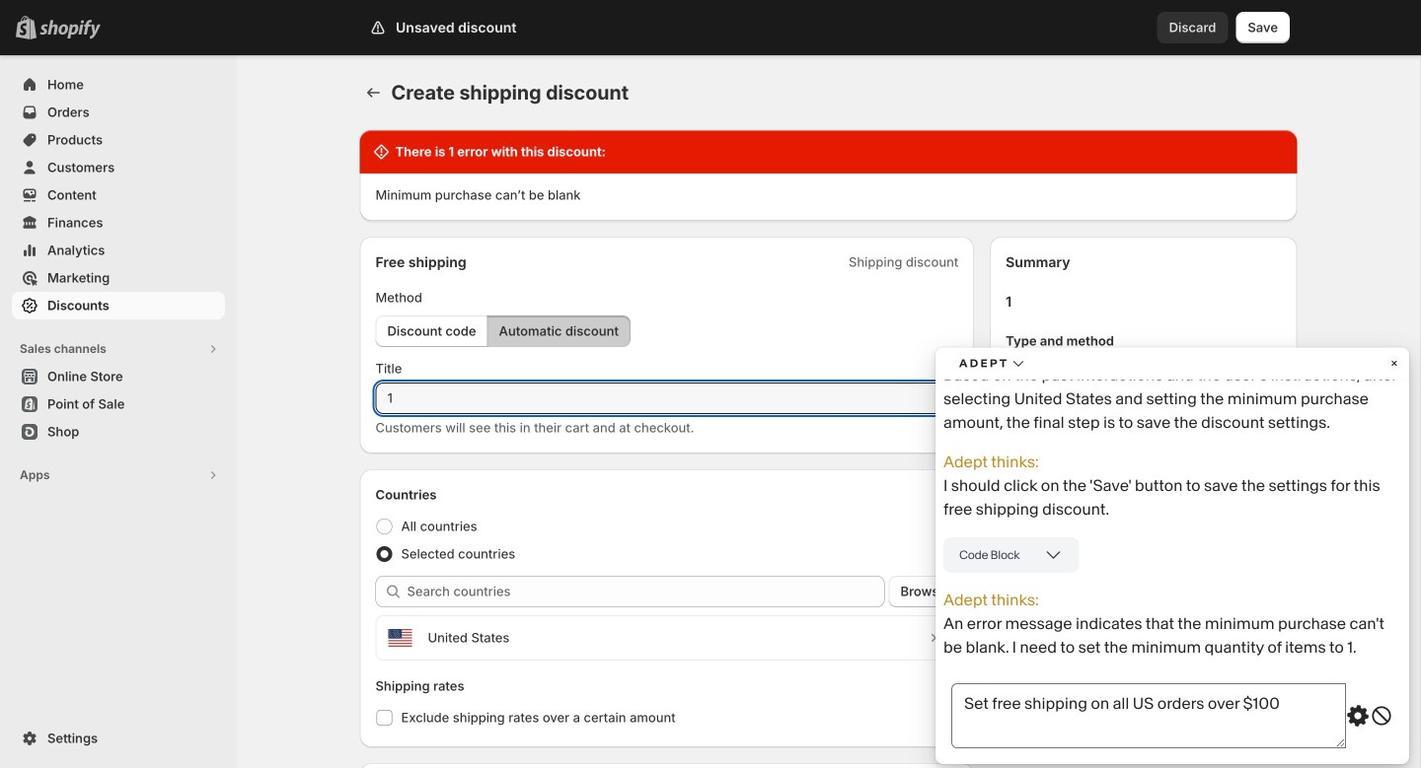 Task type: describe. For each thing, give the bounding box(es) containing it.
Search countries text field
[[407, 576, 885, 608]]



Task type: vqa. For each thing, say whether or not it's contained in the screenshot.
'Shopify' image
yes



Task type: locate. For each thing, give the bounding box(es) containing it.
shopify image
[[39, 19, 101, 39]]

None text field
[[376, 383, 959, 415]]



